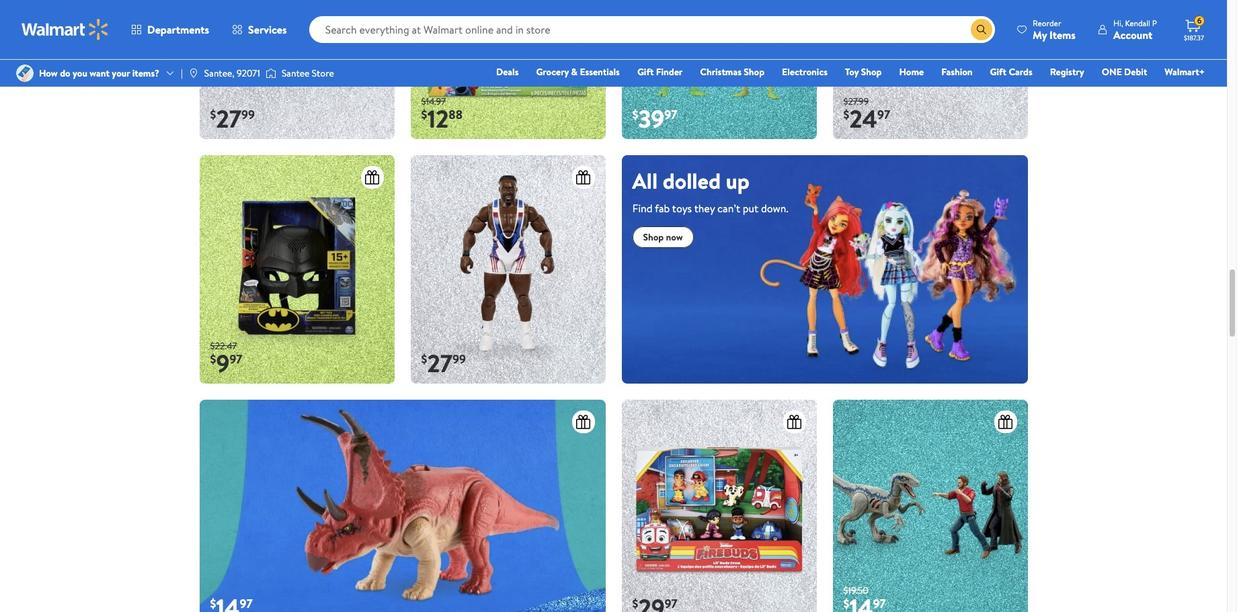 Task type: locate. For each thing, give the bounding box(es) containing it.
27 for "wwe elite collection big e action figure with accessories, 6-inch posable collectible" image
[[427, 347, 453, 381]]

shop inside button
[[643, 231, 664, 244]]

shop for toy shop
[[861, 65, 882, 79]]

deals link
[[490, 65, 525, 79]]

departments
[[147, 22, 209, 37]]

97 inside $27.99 $ 24 97
[[878, 106, 890, 123]]

92071
[[237, 67, 260, 80]]

christmas shop link
[[694, 65, 771, 79]]

electronics link
[[776, 65, 834, 79]]

$19.50
[[844, 584, 869, 598]]

2 horizontal spatial shop
[[861, 65, 882, 79]]

christmas
[[700, 65, 742, 79]]

0 horizontal spatial  image
[[188, 68, 199, 79]]

teenage mutant ninja turtles mutant mayhem movie turtle basic figure bundle image
[[622, 0, 817, 139]]

gift cards
[[990, 65, 1033, 79]]

0 vertical spatial 99
[[241, 106, 255, 123]]

down.
[[761, 201, 789, 216]]

1 horizontal spatial shop
[[744, 65, 765, 79]]

1 horizontal spatial 27
[[427, 347, 453, 381]]

1 horizontal spatial 97
[[665, 106, 677, 123]]

fashion link
[[936, 65, 979, 79]]

 image
[[266, 67, 276, 80], [188, 68, 199, 79], [622, 156, 1028, 384]]

toys
[[672, 201, 692, 216]]

97 inside $22.47 $ 9 97
[[230, 351, 242, 368]]

$
[[210, 106, 216, 123], [421, 106, 427, 123], [632, 106, 639, 123], [844, 106, 850, 123], [210, 351, 216, 368], [421, 351, 427, 368]]

1 horizontal spatial  image
[[266, 67, 276, 80]]

gift left cards
[[990, 65, 1007, 79]]

debit
[[1124, 65, 1148, 79]]

$ inside $14.97 $ 12 88
[[421, 106, 427, 123]]

gift for gift finder
[[637, 65, 654, 79]]

|
[[181, 67, 183, 80]]

$ 27 99 for teenage mutant ninja turtles half pipe remote control leonardo 2 piece green & blue 'image'
[[210, 102, 255, 136]]

$ 27 99
[[210, 102, 255, 136], [421, 347, 466, 381]]

$22.47 $ 9 97
[[210, 339, 242, 381]]

santee store
[[282, 67, 334, 80]]

1 vertical spatial $ 27 99
[[421, 347, 466, 381]]

99
[[241, 106, 255, 123], [453, 351, 466, 368]]

0 horizontal spatial $ 27 99
[[210, 102, 255, 136]]

$14.97
[[421, 95, 446, 108]]

all
[[632, 166, 658, 196]]

reorder
[[1033, 17, 1062, 29]]

shop left now
[[643, 231, 664, 244]]

items
[[1050, 27, 1076, 42]]

2 horizontal spatial 97
[[878, 106, 890, 123]]

electronics
[[782, 65, 828, 79]]

0 horizontal spatial 99
[[241, 106, 255, 123]]

shop right toy
[[861, 65, 882, 79]]

search icon image
[[977, 24, 987, 35]]

do
[[60, 67, 70, 80]]

0 horizontal spatial 27
[[216, 102, 241, 136]]

0 horizontal spatial 97
[[230, 351, 242, 368]]

gift finder
[[637, 65, 683, 79]]

up
[[726, 166, 750, 196]]

registry link
[[1044, 65, 1091, 79]]

1 horizontal spatial gift
[[990, 65, 1007, 79]]

99 for "wwe elite collection big e action figure with accessories, 6-inch posable collectible" image
[[453, 351, 466, 368]]

0 vertical spatial 27
[[216, 102, 241, 136]]

97
[[665, 106, 677, 123], [878, 106, 890, 123], [230, 351, 242, 368]]

39
[[639, 102, 665, 136]]

1 gift from the left
[[637, 65, 654, 79]]

deals
[[496, 65, 519, 79]]

teenage mutant ninja turtles half pipe remote control leonardo 2 piece green & blue image
[[199, 0, 394, 139]]

27 for teenage mutant ninja turtles half pipe remote control leonardo 2 piece green & blue 'image'
[[216, 102, 241, 136]]

0 horizontal spatial shop
[[643, 231, 664, 244]]

1 horizontal spatial 99
[[453, 351, 466, 368]]

$14.97 $ 12 88
[[421, 95, 463, 136]]

2 horizontal spatial  image
[[622, 156, 1028, 384]]

bluey gotta be done work pack, 2.5"- 3" bluey exclusive 8 figure pack character figures, ages 3+ image
[[833, 0, 1028, 139]]

shop right christmas
[[744, 65, 765, 79]]

home link
[[893, 65, 930, 79]]

1 horizontal spatial $ 27 99
[[421, 347, 466, 381]]

santee,
[[204, 67, 235, 80]]

gift left finder at top right
[[637, 65, 654, 79]]

27
[[216, 102, 241, 136], [427, 347, 453, 381]]

jurassic world: dominion extreme damage owen & velociraptor blue pursuit pack image
[[833, 400, 1028, 613]]

gift
[[637, 65, 654, 79], [990, 65, 1007, 79]]

2 gift from the left
[[990, 65, 1007, 79]]

shop for christmas shop
[[744, 65, 765, 79]]

97 for 9
[[230, 351, 242, 368]]

0 horizontal spatial gift
[[637, 65, 654, 79]]

santee
[[282, 67, 310, 80]]

essentials
[[580, 65, 620, 79]]

one debit
[[1102, 65, 1148, 79]]

Walmart Site-Wide search field
[[309, 16, 995, 43]]

0 vertical spatial $ 27 99
[[210, 102, 255, 136]]

9
[[216, 347, 230, 381]]

shop
[[744, 65, 765, 79], [861, 65, 882, 79], [643, 231, 664, 244]]

sesame street neighborhood friends, 6-piece poseable figurines, kids toys for ages 2 up image
[[411, 0, 606, 139]]

put
[[743, 201, 759, 216]]

6 $187.37
[[1184, 15, 1204, 42]]

1 vertical spatial 99
[[453, 351, 466, 368]]

 image
[[16, 65, 34, 82]]

hi, kendall p account
[[1114, 17, 1157, 42]]

cards
[[1009, 65, 1033, 79]]

grocery
[[536, 65, 569, 79]]

99 for teenage mutant ninja turtles half pipe remote control leonardo 2 piece green & blue 'image'
[[241, 106, 255, 123]]

all dolled up find fab toys they can't put down.
[[632, 166, 789, 216]]

1 vertical spatial 27
[[427, 347, 453, 381]]

hi,
[[1114, 17, 1123, 29]]



Task type: describe. For each thing, give the bounding box(es) containing it.
$187.37
[[1184, 33, 1204, 42]]

 image for santee store
[[266, 67, 276, 80]]

your
[[112, 67, 130, 80]]

24
[[850, 102, 878, 136]]

account
[[1114, 27, 1153, 42]]

$ inside $22.47 $ 9 97
[[210, 351, 216, 368]]

find
[[632, 201, 653, 216]]

shop now
[[643, 231, 683, 244]]

finder
[[656, 65, 683, 79]]

toy
[[845, 65, 859, 79]]

12
[[427, 102, 449, 136]]

reorder my items
[[1033, 17, 1076, 42]]

$19.50 link
[[833, 400, 1028, 613]]

6
[[1197, 15, 1202, 26]]

$27.99
[[844, 95, 869, 108]]

how
[[39, 67, 58, 80]]

wwe elite collection big e action figure with accessories, 6-inch posable collectible image
[[411, 156, 606, 384]]

how do you want your items?
[[39, 67, 159, 80]]

88
[[449, 106, 463, 123]]

$27.99 $ 24 97
[[844, 95, 890, 136]]

departments button
[[120, 13, 221, 46]]

97 inside the $ 39 97
[[665, 106, 677, 123]]

you
[[73, 67, 87, 80]]

dolled
[[663, 166, 721, 196]]

services
[[248, 22, 287, 37]]

&
[[571, 65, 578, 79]]

fashion
[[942, 65, 973, 79]]

want
[[90, 67, 110, 80]]

walmart+ link
[[1159, 65, 1211, 79]]

walmart+
[[1165, 65, 1205, 79]]

gift for gift cards
[[990, 65, 1007, 79]]

 image for santee, 92071
[[188, 68, 199, 79]]

christmas shop
[[700, 65, 765, 79]]

one
[[1102, 65, 1122, 79]]

can't
[[718, 201, 740, 216]]

shop now button
[[632, 227, 694, 248]]

97 for 24
[[878, 106, 890, 123]]

gift cards link
[[984, 65, 1039, 79]]

$ inside the $ 39 97
[[632, 106, 639, 123]]

items?
[[132, 67, 159, 80]]

disney junior firebuds, lil buds 8 collectible toy figures & stickers for kids ages 3+ image
[[622, 400, 817, 613]]

$ inside $27.99 $ 24 97
[[844, 106, 850, 123]]

my
[[1033, 27, 1047, 42]]

grocery & essentials link
[[530, 65, 626, 79]]

toy shop
[[845, 65, 882, 79]]

Search search field
[[309, 16, 995, 43]]

batman voice changing mask with over 15 sounds, kids toys aged 4 and up image
[[199, 156, 394, 384]]

$22.47
[[210, 339, 237, 353]]

one debit link
[[1096, 65, 1154, 79]]

home
[[899, 65, 924, 79]]

p
[[1153, 17, 1157, 29]]

gift finder link
[[631, 65, 689, 79]]

now
[[666, 231, 683, 244]]

fab
[[655, 201, 670, 216]]

services button
[[221, 13, 298, 46]]

toy shop link
[[839, 65, 888, 79]]

santee, 92071
[[204, 67, 260, 80]]

$ 39 97
[[632, 102, 677, 136]]

store
[[312, 67, 334, 80]]

they
[[694, 201, 715, 216]]

grocery & essentials
[[536, 65, 620, 79]]

walmart image
[[22, 19, 109, 40]]

jurassic world dinosaur toys with roar sound & attack action, wild roar figures image
[[199, 400, 606, 613]]

kendall
[[1125, 17, 1151, 29]]

$ 27 99 for "wwe elite collection big e action figure with accessories, 6-inch posable collectible" image
[[421, 347, 466, 381]]

registry
[[1050, 65, 1085, 79]]



Task type: vqa. For each thing, say whether or not it's contained in the screenshot.
Gift Finder's GIFT
yes



